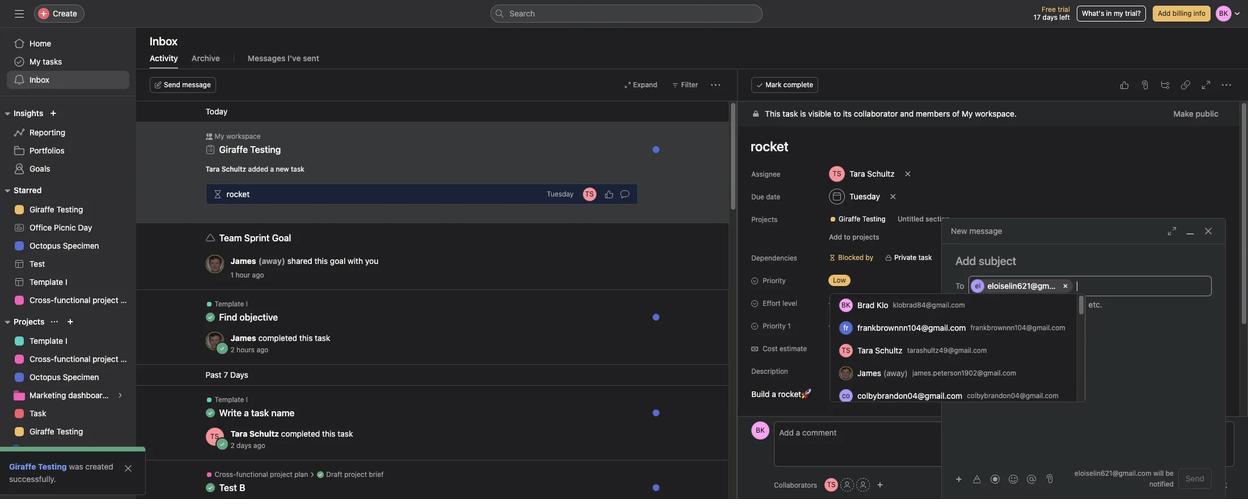 Task type: locate. For each thing, give the bounding box(es) containing it.
plan inside projects element
[[120, 354, 136, 364]]

octopus specimen link
[[7, 237, 129, 255], [7, 369, 129, 387]]

attachments: add a file to this task, rocket image
[[1141, 81, 1150, 90]]

specimen inside projects element
[[63, 373, 99, 382]]

james for completed
[[231, 333, 256, 343]]

1 horizontal spatial tuesday
[[850, 192, 880, 201]]

specimen down day
[[63, 241, 99, 251]]

i up write a task name
[[246, 396, 248, 404]]

see details, marketing dashboards image
[[117, 392, 124, 399]]

tuesday inside dropdown button
[[850, 192, 880, 201]]

2 vertical spatial this
[[322, 429, 336, 439]]

0 vertical spatial marketing
[[29, 391, 66, 400]]

0 comments image
[[620, 190, 629, 199]]

0 vertical spatial add
[[1158, 9, 1171, 18]]

1 priority from the top
[[763, 277, 786, 285]]

octopus for cross-
[[29, 373, 61, 382]]

1 vertical spatial james
[[231, 333, 256, 343]]

priority 1
[[763, 322, 791, 331]]

days down tara schultz link
[[237, 442, 252, 450]]

0 likes. click to like this task image left attachments: add a file to this task, rocket image
[[1120, 81, 1129, 90]]

testing down task link
[[56, 427, 83, 437]]

giraffe down task
[[29, 427, 54, 437]]

1 vertical spatial eloiselin621@gmail.com
[[1075, 470, 1152, 478]]

1 octopus specimen from the top
[[29, 241, 99, 251]]

more actions for this task image
[[1222, 81, 1231, 90]]

priority
[[763, 277, 786, 285], [763, 322, 786, 331]]

octopus inside starred element
[[29, 241, 61, 251]]

octopus specimen up the marketing dashboards link
[[29, 373, 99, 382]]

james link up 'hours'
[[231, 333, 256, 343]]

to left the projects in the top right of the page
[[844, 233, 851, 242]]

functional inside starred element
[[54, 295, 90, 305]]

formatting image
[[973, 475, 982, 484]]

cross- inside starred element
[[29, 295, 54, 305]]

record a video image
[[991, 475, 1000, 484]]

add left billing
[[1158, 9, 1171, 18]]

days inside tara schultz completed this task 2 days ago
[[237, 442, 252, 450]]

dialog
[[942, 219, 1226, 500]]

expand
[[633, 81, 658, 89]]

2 octopus specimen from the top
[[29, 373, 99, 382]]

toolbar
[[951, 471, 1042, 487]]

copy task link image
[[1181, 81, 1190, 90]]

tara up dependencies icon
[[206, 165, 220, 174]]

1 — button from the top
[[824, 295, 892, 311]]

2 — button from the top
[[824, 318, 892, 334]]

1 horizontal spatial to
[[844, 233, 851, 242]]

0 horizontal spatial send
[[164, 81, 180, 89]]

cross-functional project plan link up new project or portfolio "icon"
[[7, 292, 136, 310]]

marketing
[[29, 391, 66, 400], [29, 445, 66, 455]]

giraffe testing up successfully.
[[9, 462, 67, 472]]

template i link
[[7, 273, 129, 292], [7, 332, 129, 351]]

1 horizontal spatial projects
[[751, 216, 778, 224]]

0 horizontal spatial to
[[834, 109, 841, 119]]

cross-functional project plan up dashboards
[[29, 354, 136, 364]]

giraffe up add to projects
[[839, 215, 861, 223]]

0 vertical spatial days
[[1043, 13, 1058, 22]]

— button up cost estimate text box
[[824, 318, 892, 334]]

0 horizontal spatial schultz
[[222, 165, 246, 174]]

a right write
[[244, 408, 249, 419]]

main content containing this task is visible to its collaborator and members of my workspace.
[[738, 102, 1240, 500]]

2 horizontal spatial tara
[[850, 169, 865, 179]]

cross-functional project plan inside projects element
[[29, 354, 136, 364]]

1 inside james (away) shared this goal with you 1 hour ago
[[231, 271, 234, 280]]

projects left show options, current sort, top image
[[14, 317, 44, 327]]

0 vertical spatial priority
[[763, 277, 786, 285]]

inbox
[[150, 35, 178, 48], [29, 75, 49, 85]]

functional
[[54, 295, 90, 305], [54, 354, 90, 364], [236, 471, 268, 479]]

giraffe testing down task link
[[29, 427, 83, 437]]

tara schultz link
[[231, 429, 279, 439]]

ts right tuesday button
[[585, 190, 594, 198]]

template i down test
[[29, 277, 67, 287]]

2 specimen from the top
[[63, 373, 99, 382]]

priority for priority
[[763, 277, 786, 285]]

1 horizontal spatial 1
[[788, 322, 791, 331]]

tara schultz button
[[824, 164, 900, 184]]

marketing up task
[[29, 391, 66, 400]]

octopus specimen inside starred element
[[29, 241, 99, 251]]

0 horizontal spatial team
[[14, 467, 34, 476]]

free
[[1042, 5, 1056, 14]]

office
[[29, 223, 52, 233]]

octopus specimen link for picnic
[[7, 237, 129, 255]]

goal
[[330, 256, 346, 266]]

past
[[206, 370, 222, 380]]

1 vertical spatial completed
[[281, 429, 320, 439]]

my
[[29, 57, 41, 66], [962, 109, 973, 119], [215, 132, 224, 141]]

james inside james completed this task 2 hours ago
[[231, 333, 256, 343]]

0 likes. click to like this task image left 0 comments icon
[[604, 190, 613, 199]]

1 down level at the right of the page
[[788, 322, 791, 331]]

to
[[956, 281, 964, 291]]

2 vertical spatial ts
[[827, 481, 836, 489]]

ja button left 'hours'
[[206, 332, 224, 351]]

0 horizontal spatial a
[[244, 408, 249, 419]]

1 vertical spatial send
[[1186, 474, 1205, 484]]

emoji image
[[1009, 475, 1018, 484]]

0 horizontal spatial 1
[[231, 271, 234, 280]]

0 vertical spatial specimen
[[63, 241, 99, 251]]

plan inside starred element
[[120, 295, 136, 305]]

my inside global element
[[29, 57, 41, 66]]

specimen inside starred element
[[63, 241, 99, 251]]

0 vertical spatial cross-functional project plan
[[29, 295, 136, 305]]

1 vertical spatial add
[[829, 233, 842, 242]]

1 vertical spatial my
[[962, 109, 973, 119]]

james for (away)
[[231, 256, 256, 266]]

archive notifications image
[[647, 399, 656, 408]]

this
[[315, 256, 328, 266], [299, 333, 313, 343], [322, 429, 336, 439]]

cross-functional project plan up test b
[[215, 471, 308, 479]]

1 horizontal spatial tara
[[231, 429, 247, 439]]

octopus inside projects element
[[29, 373, 61, 382]]

ago
[[252, 271, 264, 280], [257, 346, 268, 354], [253, 442, 265, 450]]

assignee
[[751, 170, 781, 179]]

tara inside dropdown button
[[850, 169, 865, 179]]

my left workspace
[[215, 132, 224, 141]]

0 vertical spatial my
[[29, 57, 41, 66]]

1 vertical spatial priority
[[763, 322, 786, 331]]

section
[[926, 215, 950, 223]]

plan for second cross-functional project plan link from the bottom
[[120, 295, 136, 305]]

a left new
[[270, 165, 274, 174]]

ago right 'hours'
[[257, 346, 268, 354]]

0 vertical spatial completed
[[258, 333, 297, 343]]

giraffe inside main content
[[839, 215, 861, 223]]

picnic
[[54, 223, 76, 233]]

template down show options, current sort, top image
[[29, 336, 63, 346]]

1 horizontal spatial schultz
[[249, 429, 279, 439]]

1 horizontal spatial inbox
[[150, 35, 178, 48]]

tara up tuesday dropdown button
[[850, 169, 865, 179]]

this for shared
[[315, 256, 328, 266]]

0 vertical spatial projects
[[751, 216, 778, 224]]

testing
[[250, 145, 281, 155], [56, 205, 83, 214], [863, 215, 886, 223], [56, 427, 83, 437], [38, 462, 67, 472]]

project down test "link"
[[93, 295, 118, 305]]

2 down tara schultz link
[[231, 442, 235, 450]]

0 vertical spatial ago
[[252, 271, 264, 280]]

1 horizontal spatial my
[[215, 132, 224, 141]]

starred button
[[0, 184, 42, 197]]

0 vertical spatial team
[[219, 233, 242, 243]]

rocket dialog
[[738, 69, 1248, 500]]

completed inside tara schultz completed this task 2 days ago
[[281, 429, 320, 439]]

tara schultz
[[850, 169, 895, 179]]

eloiselin621@gmail.com inside eloiselin621@gmail.com will be notified
[[1075, 470, 1152, 478]]

ja button left hour
[[206, 255, 224, 273]]

giraffe testing link up picnic
[[7, 201, 129, 219]]

2 vertical spatial a
[[244, 408, 249, 419]]

cross-functional project plan link up marketing dashboards
[[7, 351, 136, 369]]

global element
[[0, 28, 136, 96]]

my
[[1114, 9, 1123, 18]]

0 vertical spatial 2
[[231, 346, 235, 354]]

marketing for marketing dashboards
[[29, 391, 66, 400]]

functional up new project or portfolio "icon"
[[54, 295, 90, 305]]

archive notification image
[[647, 474, 656, 483]]

team
[[219, 233, 242, 243], [14, 467, 34, 476]]

send right 'be'
[[1186, 474, 1205, 484]]

cross- inside projects element
[[29, 354, 54, 364]]

team left sprint goal
[[219, 233, 242, 243]]

1 vertical spatial cross-
[[29, 354, 54, 364]]

marketing inside 'link'
[[29, 445, 66, 455]]

cross- for 1st cross-functional project plan link from the bottom of the page
[[29, 354, 54, 364]]

build
[[751, 390, 770, 399]]

schultz left "added"
[[222, 165, 246, 174]]

giraffe testing link up marketing dashboard
[[7, 423, 129, 441]]

el
[[975, 282, 981, 290]]

ts button right tuesday button
[[583, 187, 596, 201]]

cross-functional project plan
[[29, 295, 136, 305], [29, 354, 136, 364], [215, 471, 308, 479]]

1 vertical spatial a
[[772, 390, 776, 399]]

close image
[[124, 465, 133, 474]]

(away)
[[258, 256, 285, 266]]

specimen up dashboards
[[63, 373, 99, 382]]

1 vertical spatial — button
[[824, 318, 892, 334]]

marketing up was created successfully. at the left bottom of page
[[29, 445, 66, 455]]

0 horizontal spatial projects
[[14, 317, 44, 327]]

hide sidebar image
[[15, 9, 24, 18]]

add up blocked
[[829, 233, 842, 242]]

0 vertical spatial octopus specimen
[[29, 241, 99, 251]]

octopus up the marketing dashboards link
[[29, 373, 61, 382]]

octopus down office
[[29, 241, 61, 251]]

expand popout to full screen image
[[1168, 227, 1177, 236]]

plan
[[120, 295, 136, 305], [120, 354, 136, 364], [294, 471, 308, 479]]

0 horizontal spatial days
[[237, 442, 252, 450]]

0 horizontal spatial tara
[[206, 165, 220, 174]]

2 horizontal spatial ts
[[827, 481, 836, 489]]

giraffe testing link up add to projects
[[825, 214, 890, 225]]

1 james from the top
[[231, 256, 256, 266]]

cross- up test b
[[215, 471, 236, 479]]

template i link inside starred element
[[7, 273, 129, 292]]

eloiselin621@gmail.com right el
[[988, 281, 1075, 291]]

days right 17
[[1043, 13, 1058, 22]]

1 vertical spatial template i link
[[7, 332, 129, 351]]

octopus specimen down picnic
[[29, 241, 99, 251]]

inbox inside global element
[[29, 75, 49, 85]]

1 template i link from the top
[[7, 273, 129, 292]]

and
[[900, 109, 914, 119]]

template i down show options, current sort, top image
[[29, 336, 67, 346]]

— button for priority 1
[[824, 318, 892, 334]]

ago inside james completed this task 2 hours ago
[[257, 346, 268, 354]]

giraffe up successfully.
[[9, 462, 36, 472]]

eloiselin621@gmail.com row
[[971, 280, 1210, 296]]

2 vertical spatial ts button
[[825, 479, 838, 492]]

schultz down write a task name
[[249, 429, 279, 439]]

functional for 1st cross-functional project plan link from the bottom of the page
[[54, 354, 90, 364]]

james link
[[231, 256, 256, 266], [231, 333, 256, 343]]

2 horizontal spatial ts button
[[825, 479, 838, 492]]

1 horizontal spatial ts
[[585, 190, 594, 198]]

ts button right collaborators
[[825, 479, 838, 492]]

2 horizontal spatial a
[[772, 390, 776, 399]]

task inside james completed this task 2 hours ago
[[315, 333, 330, 343]]

a inside main content
[[772, 390, 776, 399]]

1 horizontal spatial team
[[219, 233, 242, 243]]

1 marketing from the top
[[29, 391, 66, 400]]

giraffe testing inside rocket dialog
[[839, 215, 886, 223]]

project
[[93, 295, 118, 305], [93, 354, 118, 364], [270, 471, 293, 479], [344, 471, 367, 479]]

will
[[1154, 470, 1164, 478]]

1 2 from the top
[[231, 346, 235, 354]]

0 vertical spatial ja
[[211, 260, 218, 268]]

visible
[[808, 109, 832, 119]]

giraffe testing link inside starred element
[[7, 201, 129, 219]]

2 ja button from the top
[[206, 332, 224, 351]]

send for send message
[[164, 81, 180, 89]]

task inside tara schultz completed this task 2 days ago
[[338, 429, 353, 439]]

archive all image
[[647, 136, 656, 145]]

2 octopus from the top
[[29, 373, 61, 382]]

schultz inside dropdown button
[[867, 169, 895, 179]]

0 vertical spatial to
[[834, 109, 841, 119]]

1 vertical spatial ja
[[211, 337, 218, 345]]

inbox up 'activity'
[[150, 35, 178, 48]]

of
[[952, 109, 960, 119]]

1 vertical spatial ago
[[257, 346, 268, 354]]

1 horizontal spatial add
[[1158, 9, 1171, 18]]

schultz inside tara schultz completed this task 2 days ago
[[249, 429, 279, 439]]

2 vertical spatial my
[[215, 132, 224, 141]]

2 james from the top
[[231, 333, 256, 343]]

0 vertical spatial — button
[[824, 295, 892, 311]]

—
[[829, 300, 834, 307], [829, 323, 834, 330]]

1 vertical spatial octopus specimen
[[29, 373, 99, 382]]

test b
[[219, 483, 245, 493]]

0 vertical spatial plan
[[120, 295, 136, 305]]

None text field
[[1077, 280, 1086, 293]]

james inside james (away) shared this goal with you 1 hour ago
[[231, 256, 256, 266]]

what's in my trial?
[[1082, 9, 1141, 18]]

functional up test b
[[236, 471, 268, 479]]

to inside add to projects button
[[844, 233, 851, 242]]

i down test "link"
[[65, 277, 67, 287]]

giraffe testing link
[[219, 145, 281, 155], [7, 201, 129, 219], [825, 214, 890, 225], [7, 423, 129, 441], [9, 462, 67, 472]]

i
[[65, 277, 67, 287], [246, 300, 248, 309], [65, 336, 67, 346], [246, 396, 248, 404]]

— button down low popup button
[[824, 295, 892, 311]]

shared
[[287, 256, 312, 266]]

0 vertical spatial ja button
[[206, 255, 224, 273]]

tuesday
[[547, 190, 574, 199], [850, 192, 880, 201]]

0 vertical spatial octopus specimen link
[[7, 237, 129, 255]]

0 vertical spatial james
[[231, 256, 256, 266]]

completed down task name
[[281, 429, 320, 439]]

projects button
[[0, 315, 44, 329]]

ago down tara schultz link
[[253, 442, 265, 450]]

sprint goal
[[244, 233, 291, 243]]

tara down write
[[231, 429, 247, 439]]

1 octopus from the top
[[29, 241, 61, 251]]

ago right hour
[[252, 271, 264, 280]]

add inside rocket dialog
[[829, 233, 842, 242]]

a right the build
[[772, 390, 776, 399]]

cross-functional project plan inside starred element
[[29, 295, 136, 305]]

1 vertical spatial 0 likes. click to like this task image
[[604, 190, 613, 199]]

1 vertical spatial plan
[[120, 354, 136, 364]]

1 vertical spatial james link
[[231, 333, 256, 343]]

giraffe testing link down workspace
[[219, 145, 281, 155]]

octopus specimen link up marketing dashboards
[[7, 369, 129, 387]]

0 vertical spatial this
[[315, 256, 328, 266]]

1 vertical spatial projects
[[14, 317, 44, 327]]

cross-functional project plan for second cross-functional project plan link from the bottom
[[29, 295, 136, 305]]

giraffe testing
[[219, 145, 281, 155], [29, 205, 83, 214], [839, 215, 886, 223], [29, 427, 83, 437], [9, 462, 67, 472]]

2 vertical spatial functional
[[236, 471, 268, 479]]

functional up marketing dashboards
[[54, 354, 90, 364]]

2 template i link from the top
[[7, 332, 129, 351]]

1 vertical spatial cross-functional project plan
[[29, 354, 136, 364]]

0 horizontal spatial add
[[829, 233, 842, 242]]

eloiselin621@gmail.com inside cell
[[988, 281, 1075, 291]]

2 marketing from the top
[[29, 445, 66, 455]]

2 left 'hours'
[[231, 346, 235, 354]]

1 horizontal spatial days
[[1043, 13, 1058, 22]]

james link up hour
[[231, 256, 256, 266]]

0 vertical spatial cross-
[[29, 295, 54, 305]]

eloiselin621@gmail.com for eloiselin621@gmail.com will be notified
[[1075, 470, 1152, 478]]

template i link down new project or portfolio "icon"
[[7, 332, 129, 351]]

cross- up show options, current sort, top image
[[29, 295, 54, 305]]

team inside dropdown button
[[14, 467, 34, 476]]

1 vertical spatial specimen
[[63, 373, 99, 382]]

0 vertical spatial send
[[164, 81, 180, 89]]

1 specimen from the top
[[63, 241, 99, 251]]

specimen for functional
[[63, 373, 99, 382]]

2 octopus specimen link from the top
[[7, 369, 129, 387]]

rocket🚀
[[778, 390, 812, 399]]

task
[[783, 109, 798, 119], [291, 165, 304, 174], [919, 254, 932, 262], [315, 333, 330, 343], [338, 429, 353, 439], [1211, 480, 1227, 490]]

giraffe testing link up successfully.
[[9, 462, 67, 472]]

messages i've sent
[[248, 53, 319, 63]]

2 — from the top
[[829, 323, 834, 330]]

0 vertical spatial cross-functional project plan link
[[7, 292, 136, 310]]

2 2 from the top
[[231, 442, 235, 450]]

1 vertical spatial cross-functional project plan link
[[7, 351, 136, 369]]

0 vertical spatial inbox
[[150, 35, 178, 48]]

testing up invite
[[38, 462, 67, 472]]

octopus specimen inside projects element
[[29, 373, 99, 382]]

testing inside starred element
[[56, 205, 83, 214]]

messages
[[248, 53, 286, 63]]

cross- down show options, current sort, top image
[[29, 354, 54, 364]]

collaborators
[[774, 481, 817, 490]]

this inside james (away) shared this goal with you 1 hour ago
[[315, 256, 328, 266]]

octopus
[[29, 241, 61, 251], [29, 373, 61, 382]]

completed down find objective
[[258, 333, 297, 343]]

archive link
[[192, 53, 220, 69]]

testing up office picnic day link
[[56, 205, 83, 214]]

project down tara schultz completed this task 2 days ago
[[270, 471, 293, 479]]

expand button
[[619, 77, 663, 93]]

0 vertical spatial james link
[[231, 256, 256, 266]]

0 likes. click to like this task image
[[1120, 81, 1129, 90], [604, 190, 613, 199]]

projects element
[[0, 312, 136, 462]]

1 horizontal spatial 0 likes. click to like this task image
[[1120, 81, 1129, 90]]

new project or portfolio image
[[67, 319, 74, 326]]

priority down dependencies
[[763, 277, 786, 285]]

draft project brief
[[326, 471, 384, 479]]

— button for effort level
[[824, 295, 892, 311]]

this task is visible to its collaborator and members of my workspace.
[[765, 109, 1017, 119]]

see details, marketing dashboard image
[[117, 447, 124, 454]]

archive
[[192, 53, 220, 63]]

priority for priority 1
[[763, 322, 786, 331]]

1 left hour
[[231, 271, 234, 280]]

my right of
[[962, 109, 973, 119]]

0 horizontal spatial ts button
[[206, 428, 224, 446]]

add for add billing info
[[1158, 9, 1171, 18]]

2 cross-functional project plan link from the top
[[7, 351, 136, 369]]

eloiselin621@gmail.com left will
[[1075, 470, 1152, 478]]

cross-functional project plan up new project or portfolio "icon"
[[29, 295, 136, 305]]

minimize image
[[1186, 227, 1195, 236]]

add for add to projects
[[829, 233, 842, 242]]

0 vertical spatial —
[[829, 300, 834, 307]]

to left its
[[834, 109, 841, 119]]

inbox down the my tasks
[[29, 75, 49, 85]]

0 vertical spatial functional
[[54, 295, 90, 305]]

giraffe inside starred element
[[29, 205, 54, 214]]

1 vertical spatial 2
[[231, 442, 235, 450]]

octopus specimen link down picnic
[[7, 237, 129, 255]]

ago inside james (away) shared this goal with you 1 hour ago
[[252, 271, 264, 280]]

ts right collaborators
[[827, 481, 836, 489]]

1 vertical spatial octopus specimen link
[[7, 369, 129, 387]]

1 — from the top
[[829, 300, 834, 307]]

schultz up clear due date "icon"
[[867, 169, 895, 179]]

search button
[[490, 5, 763, 23]]

1 vertical spatial to
[[844, 233, 851, 242]]

1 vertical spatial team
[[14, 467, 34, 476]]

send message button
[[150, 77, 216, 93]]

0 horizontal spatial my
[[29, 57, 41, 66]]

make
[[1174, 109, 1194, 119]]

billing
[[1173, 9, 1192, 18]]

tara inside tara schultz completed this task 2 days ago
[[231, 429, 247, 439]]

this inside tara schultz completed this task 2 days ago
[[322, 429, 336, 439]]

functional inside projects element
[[54, 354, 90, 364]]

0 vertical spatial eloiselin621@gmail.com
[[988, 281, 1075, 291]]

0 vertical spatial ts button
[[583, 187, 596, 201]]

ts
[[585, 190, 594, 198], [210, 433, 219, 441], [827, 481, 836, 489]]

projects
[[853, 233, 879, 242]]

eloiselin621@gmail.com
[[988, 281, 1075, 291], [1075, 470, 1152, 478]]

Add subject text field
[[942, 254, 1226, 269]]

2 priority from the top
[[763, 322, 786, 331]]

1 vertical spatial —
[[829, 323, 834, 330]]

remove assignee image
[[904, 171, 911, 178]]

0 vertical spatial octopus
[[29, 241, 61, 251]]

giraffe testing up the office picnic day
[[29, 205, 83, 214]]

tara for tara schultz added a new task
[[206, 165, 220, 174]]

write
[[219, 408, 242, 419]]

my workspace
[[215, 132, 261, 141]]

priority down effort
[[763, 322, 786, 331]]

1 octopus specimen link from the top
[[7, 237, 129, 255]]

create
[[53, 9, 77, 18]]

main content
[[738, 102, 1240, 500]]

1 vertical spatial ja button
[[206, 332, 224, 351]]

brief
[[369, 471, 384, 479]]

2 vertical spatial cross-
[[215, 471, 236, 479]]

1 vertical spatial 1
[[788, 322, 791, 331]]

ja button
[[206, 255, 224, 273], [206, 332, 224, 351]]

completed
[[258, 333, 297, 343], [281, 429, 320, 439]]



Task type: describe. For each thing, give the bounding box(es) containing it.
day
[[78, 223, 92, 233]]

1 ja from the top
[[211, 260, 218, 268]]

template i up write
[[215, 396, 248, 404]]

cross-functional project plan for 1st cross-functional project plan link from the bottom of the page
[[29, 354, 136, 364]]

team for team sprint goal
[[219, 233, 242, 243]]

office picnic day
[[29, 223, 92, 233]]

i inside starred element
[[65, 277, 67, 287]]

hours
[[237, 346, 255, 354]]

schultz for tara schultz
[[867, 169, 895, 179]]

tuesday button
[[824, 187, 885, 207]]

created
[[85, 462, 113, 472]]

1 vertical spatial ts
[[210, 433, 219, 441]]

you
[[365, 256, 378, 266]]

days inside free trial 17 days left
[[1043, 13, 1058, 22]]

dependencies image
[[213, 190, 222, 199]]

template i inside starred element
[[29, 277, 67, 287]]

2 vertical spatial plan
[[294, 471, 308, 479]]

add to projects button
[[824, 230, 885, 246]]

private
[[895, 254, 917, 262]]

insights element
[[0, 103, 136, 180]]

collaborator
[[854, 109, 898, 119]]

this
[[765, 109, 781, 119]]

complete
[[784, 81, 813, 89]]

starred element
[[0, 180, 136, 312]]

insights button
[[0, 107, 43, 120]]

insert an object image
[[956, 476, 962, 483]]

Cost estimate text field
[[824, 339, 960, 359]]

schultz for tara schultz completed this task 2 days ago
[[249, 429, 279, 439]]

ts button inside rocket dialog
[[825, 479, 838, 492]]

archive notifications image
[[647, 303, 656, 313]]

rocket
[[227, 189, 250, 199]]

octopus specimen for picnic
[[29, 241, 99, 251]]

plan for 1st cross-functional project plan link from the bottom of the page
[[120, 354, 136, 364]]

template i up find objective
[[215, 300, 248, 309]]

17
[[1034, 13, 1041, 22]]

public
[[1196, 109, 1219, 119]]

activity
[[150, 53, 178, 63]]

0 horizontal spatial tuesday
[[547, 190, 574, 199]]

what's in my trial? button
[[1077, 6, 1146, 22]]

2 ja from the top
[[211, 337, 218, 345]]

a for write a task name
[[244, 408, 249, 419]]

none text field inside "eloiselin621@gmail.com" row
[[1077, 280, 1086, 293]]

cost estimate
[[763, 345, 807, 353]]

make public button
[[1166, 104, 1226, 124]]

its
[[843, 109, 852, 119]]

reporting link
[[7, 124, 129, 142]]

office picnic day link
[[7, 219, 129, 237]]

close image
[[1204, 227, 1213, 236]]

home link
[[7, 35, 129, 53]]

project up see details, marketing dashboards image
[[93, 354, 118, 364]]

i up find objective
[[246, 300, 248, 309]]

— for effort level
[[829, 300, 834, 307]]

bk button
[[751, 422, 770, 440]]

remove image
[[941, 255, 948, 261]]

remove task from giraffe testing image
[[971, 216, 978, 223]]

task link
[[7, 405, 129, 423]]

2 inside james completed this task 2 hours ago
[[231, 346, 235, 354]]

template up find objective
[[215, 300, 244, 309]]

projects inside rocket dialog
[[751, 216, 778, 224]]

send button
[[1179, 469, 1212, 489]]

a for build a rocket🚀
[[772, 390, 776, 399]]

show options, current sort, top image
[[51, 319, 58, 326]]

Task Name text field
[[744, 133, 1226, 159]]

draft
[[326, 471, 342, 479]]

testing up "added"
[[250, 145, 281, 155]]

join task
[[1194, 480, 1227, 490]]

project inside starred element
[[93, 295, 118, 305]]

mark complete button
[[751, 77, 819, 93]]

test link
[[7, 255, 129, 273]]

1 vertical spatial ts button
[[206, 428, 224, 446]]

task
[[29, 409, 46, 419]]

untitled section
[[898, 215, 950, 223]]

add or remove collaborators image
[[877, 482, 884, 489]]

giraffe testing down workspace
[[219, 145, 281, 155]]

giraffe testing inside starred element
[[29, 205, 83, 214]]

by
[[866, 254, 874, 262]]

make public
[[1174, 109, 1219, 119]]

ago inside tara schultz completed this task 2 days ago
[[253, 442, 265, 450]]

eloiselin621@gmail.com cell
[[971, 280, 1075, 293]]

untitled
[[898, 215, 924, 223]]

successfully.
[[9, 475, 56, 484]]

was created successfully.
[[9, 462, 113, 484]]

add subtask image
[[1161, 81, 1170, 90]]

tara for tara schultz completed this task 2 days ago
[[231, 429, 247, 439]]

dependencies
[[751, 254, 797, 263]]

dashboard
[[68, 445, 107, 455]]

giraffe down my workspace
[[219, 145, 248, 155]]

octopus specimen for functional
[[29, 373, 99, 382]]

0 vertical spatial 0 likes. click to like this task image
[[1120, 81, 1129, 90]]

activity link
[[150, 53, 178, 69]]

ts inside rocket dialog
[[827, 481, 836, 489]]

portfolios link
[[7, 142, 129, 160]]

0 vertical spatial a
[[270, 165, 274, 174]]

blocked by button
[[824, 250, 879, 266]]

marketing dashboard link
[[7, 441, 129, 459]]

main content inside rocket dialog
[[738, 102, 1240, 500]]

template inside starred element
[[29, 277, 63, 287]]

projects inside dropdown button
[[14, 317, 44, 327]]

starred
[[14, 185, 42, 195]]

full screen image
[[1202, 81, 1211, 90]]

2 inside tara schultz completed this task 2 days ago
[[231, 442, 235, 450]]

private task
[[895, 254, 932, 262]]

project left brief
[[344, 471, 367, 479]]

this inside james completed this task 2 hours ago
[[299, 333, 313, 343]]

home
[[29, 39, 51, 48]]

eloiselin621@gmail.com for eloiselin621@gmail.com
[[988, 281, 1075, 291]]

in
[[1106, 9, 1112, 18]]

— for priority 1
[[829, 323, 834, 330]]

1 horizontal spatial ts button
[[583, 187, 596, 201]]

team for team
[[14, 467, 34, 476]]

giraffe testing link inside projects element
[[7, 423, 129, 441]]

send for send
[[1186, 474, 1205, 484]]

clear due date image
[[890, 193, 897, 200]]

untitled section button
[[893, 212, 964, 227]]

dashboards
[[68, 391, 111, 400]]

giraffe testing inside projects element
[[29, 427, 83, 437]]

blocked by
[[838, 254, 874, 262]]

search list box
[[490, 5, 763, 23]]

dialog containing new message
[[942, 219, 1226, 500]]

1 ja button from the top
[[206, 255, 224, 273]]

tara schultz completed this task 2 days ago
[[231, 429, 353, 450]]

insights
[[14, 108, 43, 118]]

estimate
[[780, 345, 807, 353]]

7 days
[[224, 370, 248, 380]]

james (away) shared this goal with you 1 hour ago
[[231, 256, 378, 280]]

octopus specimen link for functional
[[7, 369, 129, 387]]

my for my workspace
[[215, 132, 224, 141]]

portfolios
[[29, 146, 64, 155]]

giraffe inside projects element
[[29, 427, 54, 437]]

testing inside projects element
[[56, 427, 83, 437]]

testing inside main content
[[863, 215, 886, 223]]

marketing for marketing dashboard
[[29, 445, 66, 455]]

giraffe testing link inside main content
[[825, 214, 890, 225]]

remove task from giraffe testing element
[[966, 212, 982, 227]]

my tasks
[[29, 57, 62, 66]]

my inside main content
[[962, 109, 973, 119]]

template inside projects element
[[29, 336, 63, 346]]

search
[[510, 9, 535, 18]]

add billing info
[[1158, 9, 1206, 18]]

template i inside projects element
[[29, 336, 67, 346]]

cross- for second cross-functional project plan link from the bottom
[[29, 295, 54, 305]]

new message
[[951, 226, 1002, 236]]

added
[[248, 165, 268, 174]]

add billing info button
[[1153, 6, 1211, 22]]

goals
[[29, 164, 50, 174]]

team sprint goal
[[219, 233, 291, 243]]

i've
[[288, 53, 301, 63]]

2 vertical spatial cross-functional project plan
[[215, 471, 308, 479]]

task inside button
[[1211, 480, 1227, 490]]

schultz for tara schultz added a new task
[[222, 165, 246, 174]]

tara for tara schultz
[[850, 169, 865, 179]]

effort level
[[763, 299, 797, 308]]

octopus for office
[[29, 241, 61, 251]]

low
[[833, 276, 846, 285]]

i inside projects element
[[65, 336, 67, 346]]

left
[[1060, 13, 1070, 22]]

my for my tasks
[[29, 57, 41, 66]]

workspace.
[[975, 109, 1017, 119]]

mark
[[766, 81, 782, 89]]

blocked
[[838, 254, 864, 262]]

1 james link from the top
[[231, 256, 256, 266]]

date
[[766, 193, 780, 201]]

level
[[783, 299, 797, 308]]

hour
[[236, 271, 250, 280]]

invite button
[[11, 475, 60, 495]]

tasks
[[43, 57, 62, 66]]

1 cross-functional project plan link from the top
[[7, 292, 136, 310]]

0 horizontal spatial 0 likes. click to like this task image
[[604, 190, 613, 199]]

past 7 days
[[206, 370, 248, 380]]

functional for second cross-functional project plan link from the bottom
[[54, 295, 90, 305]]

at mention image
[[1027, 475, 1036, 484]]

0 vertical spatial ts
[[585, 190, 594, 198]]

completed inside james completed this task 2 hours ago
[[258, 333, 297, 343]]

template up write
[[215, 396, 244, 404]]

effort
[[763, 299, 781, 308]]

tuesday button
[[547, 190, 574, 199]]

more actions image
[[711, 81, 720, 90]]

new image
[[50, 110, 57, 117]]

1 inside main content
[[788, 322, 791, 331]]

write a task name
[[219, 408, 295, 419]]

this for completed
[[322, 429, 336, 439]]

specimen for picnic
[[63, 241, 99, 251]]

with
[[348, 256, 363, 266]]

add to projects
[[829, 233, 879, 242]]

create button
[[34, 5, 84, 23]]

2 james link from the top
[[231, 333, 256, 343]]



Task type: vqa. For each thing, say whether or not it's contained in the screenshot.
Marketing dashboards link
yes



